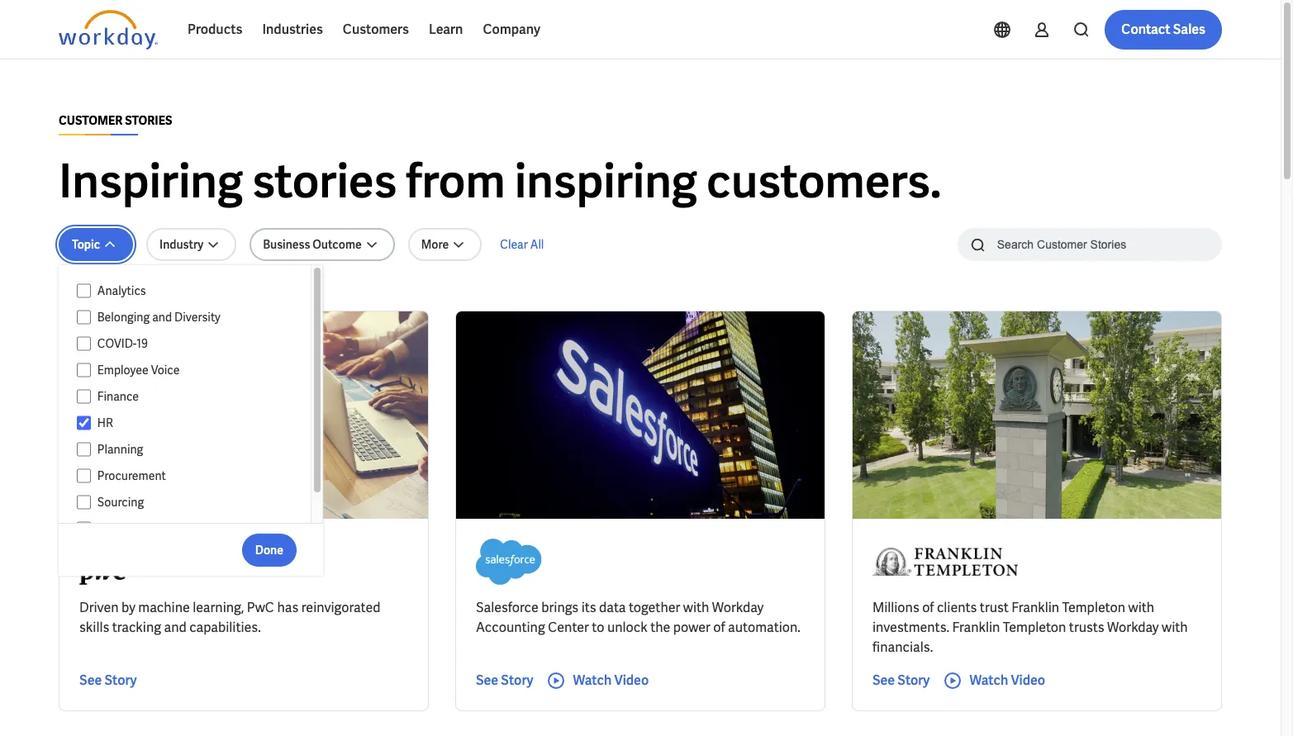 Task type: describe. For each thing, give the bounding box(es) containing it.
clients
[[938, 599, 978, 617]]

done button
[[242, 534, 297, 567]]

contact sales
[[1122, 21, 1206, 38]]

data
[[599, 599, 626, 617]]

1 story from the left
[[104, 672, 137, 690]]

inspiring stories from inspiring customers.
[[59, 151, 942, 212]]

from
[[406, 151, 506, 212]]

planning link
[[91, 440, 295, 460]]

see for salesforce brings its data together with workday accounting center to unlock the power of automation.
[[476, 672, 499, 690]]

skills
[[79, 619, 109, 637]]

customers
[[343, 21, 409, 38]]

unlock
[[608, 619, 648, 637]]

belonging and diversity
[[97, 310, 221, 325]]

belonging and diversity link
[[91, 308, 295, 327]]

see story link for millions of clients trust franklin templeton with investments. franklin templeton trusts workday with financials.
[[873, 671, 930, 691]]

customers.
[[707, 151, 942, 212]]

procurement
[[97, 469, 166, 484]]

driven by machine learning, pwc has reinvigorated skills tracking and capabilities.
[[79, 599, 381, 637]]

video for templeton
[[1012, 672, 1046, 690]]

topic button
[[59, 228, 133, 261]]

done
[[255, 543, 284, 558]]

stories
[[252, 151, 397, 212]]

financials.
[[873, 639, 934, 656]]

clear
[[500, 237, 528, 252]]

franklin templeton companies, llc image
[[873, 539, 1019, 585]]

covid-19
[[97, 337, 148, 351]]

salesforce.com image
[[476, 539, 543, 585]]

analytics link
[[91, 281, 295, 301]]

inspiring
[[515, 151, 698, 212]]

more
[[421, 237, 449, 252]]

story for millions of clients trust franklin templeton with investments. franklin templeton trusts workday with financials.
[[898, 672, 930, 690]]

industries button
[[252, 10, 333, 50]]

watch for franklin
[[970, 672, 1009, 690]]

together
[[629, 599, 681, 617]]

workday inside salesforce brings its data together with workday accounting center to unlock the power of automation.
[[712, 599, 764, 617]]

technology link
[[91, 519, 295, 539]]

1 horizontal spatial with
[[1129, 599, 1155, 617]]

tracking
[[112, 619, 161, 637]]

contact sales link
[[1106, 10, 1223, 50]]

1 horizontal spatial franklin
[[1012, 599, 1060, 617]]

402 results
[[59, 284, 119, 298]]

0 vertical spatial templeton
[[1063, 599, 1126, 617]]

capabilities.
[[190, 619, 261, 637]]

clear all button
[[495, 228, 549, 261]]

trusts
[[1070, 619, 1105, 637]]

employee voice link
[[91, 360, 295, 380]]

and inside the driven by machine learning, pwc has reinvigorated skills tracking and capabilities.
[[164, 619, 187, 637]]

millions
[[873, 599, 920, 617]]

results
[[80, 284, 119, 298]]

diversity
[[175, 310, 221, 325]]

402
[[59, 284, 78, 298]]

products
[[188, 21, 243, 38]]

hr
[[97, 416, 113, 431]]

brings
[[542, 599, 579, 617]]

stories
[[125, 113, 172, 128]]

planning
[[97, 442, 143, 457]]

has
[[277, 599, 299, 617]]

industry
[[160, 237, 204, 252]]

1 see story from the left
[[79, 672, 137, 690]]

salesforce
[[476, 599, 539, 617]]

analytics
[[97, 284, 146, 298]]

industry button
[[146, 228, 237, 261]]

more button
[[408, 228, 482, 261]]

19
[[137, 337, 148, 351]]

automation.
[[728, 619, 801, 637]]

accounting
[[476, 619, 545, 637]]

learning,
[[193, 599, 244, 617]]

video for to
[[615, 672, 649, 690]]

reinvigorated
[[302, 599, 381, 617]]

see story link for salesforce brings its data together with workday accounting center to unlock the power of automation.
[[476, 671, 534, 691]]

the
[[651, 619, 671, 637]]

topic
[[72, 237, 100, 252]]

with inside salesforce brings its data together with workday accounting center to unlock the power of automation.
[[684, 599, 710, 617]]

products button
[[178, 10, 252, 50]]

center
[[548, 619, 589, 637]]

learn button
[[419, 10, 473, 50]]

go to the homepage image
[[59, 10, 158, 50]]

sales
[[1174, 21, 1206, 38]]

sourcing link
[[91, 493, 295, 513]]

technology
[[97, 522, 157, 537]]

watch video for templeton
[[970, 672, 1046, 690]]

investments.
[[873, 619, 950, 637]]

see story for millions of clients trust franklin templeton with investments. franklin templeton trusts workday with financials.
[[873, 672, 930, 690]]

sourcing
[[97, 495, 144, 510]]



Task type: locate. For each thing, give the bounding box(es) containing it.
1 horizontal spatial story
[[501, 672, 534, 690]]

workday
[[712, 599, 764, 617], [1108, 619, 1160, 637]]

employee voice
[[97, 363, 180, 378]]

see story link down skills
[[79, 671, 137, 691]]

1 watch video link from the left
[[547, 671, 649, 691]]

0 horizontal spatial video
[[615, 672, 649, 690]]

0 horizontal spatial with
[[684, 599, 710, 617]]

2 horizontal spatial story
[[898, 672, 930, 690]]

by
[[122, 599, 136, 617]]

None checkbox
[[77, 284, 91, 298], [77, 337, 91, 351], [77, 442, 91, 457], [77, 469, 91, 484], [77, 522, 91, 537], [77, 284, 91, 298], [77, 337, 91, 351], [77, 442, 91, 457], [77, 469, 91, 484], [77, 522, 91, 537]]

1 vertical spatial and
[[164, 619, 187, 637]]

0 vertical spatial franklin
[[1012, 599, 1060, 617]]

millions of clients trust franklin templeton with investments. franklin templeton trusts workday with financials.
[[873, 599, 1189, 656]]

0 horizontal spatial see story link
[[79, 671, 137, 691]]

1 vertical spatial templeton
[[1004, 619, 1067, 637]]

franklin right trust
[[1012, 599, 1060, 617]]

1 see from the left
[[79, 672, 102, 690]]

0 horizontal spatial workday
[[712, 599, 764, 617]]

covid-19 link
[[91, 334, 295, 354]]

and down machine
[[164, 619, 187, 637]]

templeton
[[1063, 599, 1126, 617], [1004, 619, 1067, 637]]

1 horizontal spatial watch video
[[970, 672, 1046, 690]]

0 horizontal spatial watch video
[[573, 672, 649, 690]]

1 horizontal spatial watch
[[970, 672, 1009, 690]]

0 vertical spatial of
[[923, 599, 935, 617]]

1 watch from the left
[[573, 672, 612, 690]]

2 see story link from the left
[[476, 671, 534, 691]]

see story link down financials.
[[873, 671, 930, 691]]

watch down to
[[573, 672, 612, 690]]

see down accounting on the bottom left of the page
[[476, 672, 499, 690]]

2 see story from the left
[[476, 672, 534, 690]]

business outcome button
[[250, 228, 395, 261]]

machine
[[138, 599, 190, 617]]

covid-
[[97, 337, 137, 351]]

2 horizontal spatial see
[[873, 672, 896, 690]]

customers button
[[333, 10, 419, 50]]

video
[[615, 672, 649, 690], [1012, 672, 1046, 690]]

see story down financials.
[[873, 672, 930, 690]]

procurement link
[[91, 466, 295, 486]]

employee
[[97, 363, 149, 378]]

of right power
[[714, 619, 726, 637]]

2 horizontal spatial with
[[1162, 619, 1189, 637]]

2 see from the left
[[476, 672, 499, 690]]

franklin down trust
[[953, 619, 1001, 637]]

1 see story link from the left
[[79, 671, 137, 691]]

1 horizontal spatial of
[[923, 599, 935, 617]]

learn
[[429, 21, 463, 38]]

to
[[592, 619, 605, 637]]

clear all
[[500, 237, 544, 252]]

2 video from the left
[[1012, 672, 1046, 690]]

2 horizontal spatial see story
[[873, 672, 930, 690]]

3 see story link from the left
[[873, 671, 930, 691]]

its
[[582, 599, 597, 617]]

1 horizontal spatial workday
[[1108, 619, 1160, 637]]

driven
[[79, 599, 119, 617]]

1 horizontal spatial see story
[[476, 672, 534, 690]]

watch video for to
[[573, 672, 649, 690]]

workday right trusts
[[1108, 619, 1160, 637]]

see down financials.
[[873, 672, 896, 690]]

watch video
[[573, 672, 649, 690], [970, 672, 1046, 690]]

watch down millions of clients trust franklin templeton with investments. franklin templeton trusts workday with financials.
[[970, 672, 1009, 690]]

watch video link down to
[[547, 671, 649, 691]]

watch for center
[[573, 672, 612, 690]]

1 horizontal spatial see
[[476, 672, 499, 690]]

1 vertical spatial franklin
[[953, 619, 1001, 637]]

company
[[483, 21, 541, 38]]

watch video link down millions of clients trust franklin templeton with investments. franklin templeton trusts workday with financials.
[[944, 671, 1046, 691]]

of inside salesforce brings its data together with workday accounting center to unlock the power of automation.
[[714, 619, 726, 637]]

see story for salesforce brings its data together with workday accounting center to unlock the power of automation.
[[476, 672, 534, 690]]

0 horizontal spatial of
[[714, 619, 726, 637]]

3 see from the left
[[873, 672, 896, 690]]

2 story from the left
[[501, 672, 534, 690]]

watch
[[573, 672, 612, 690], [970, 672, 1009, 690]]

Search Customer Stories text field
[[988, 230, 1190, 259]]

0 vertical spatial workday
[[712, 599, 764, 617]]

customer stories
[[59, 113, 172, 128]]

1 horizontal spatial watch video link
[[944, 671, 1046, 691]]

belonging
[[97, 310, 150, 325]]

0 horizontal spatial story
[[104, 672, 137, 690]]

see story link
[[79, 671, 137, 691], [476, 671, 534, 691], [873, 671, 930, 691]]

industries
[[262, 21, 323, 38]]

watch video link
[[547, 671, 649, 691], [944, 671, 1046, 691]]

see story
[[79, 672, 137, 690], [476, 672, 534, 690], [873, 672, 930, 690]]

trust
[[980, 599, 1009, 617]]

2 watch video from the left
[[970, 672, 1046, 690]]

franklin
[[1012, 599, 1060, 617], [953, 619, 1001, 637]]

see
[[79, 672, 102, 690], [476, 672, 499, 690], [873, 672, 896, 690]]

customer
[[59, 113, 123, 128]]

see down skills
[[79, 672, 102, 690]]

see for millions of clients trust franklin templeton with investments. franklin templeton trusts workday with financials.
[[873, 672, 896, 690]]

templeton down trust
[[1004, 619, 1067, 637]]

see story link down accounting on the bottom left of the page
[[476, 671, 534, 691]]

1 watch video from the left
[[573, 672, 649, 690]]

outcome
[[313, 237, 362, 252]]

of up investments.
[[923, 599, 935, 617]]

and left the diversity
[[152, 310, 172, 325]]

watch video link for center
[[547, 671, 649, 691]]

inspiring
[[59, 151, 243, 212]]

1 vertical spatial of
[[714, 619, 726, 637]]

1 video from the left
[[615, 672, 649, 690]]

business
[[263, 237, 310, 252]]

finance
[[97, 389, 139, 404]]

story down financials.
[[898, 672, 930, 690]]

2 watch from the left
[[970, 672, 1009, 690]]

hr link
[[91, 413, 295, 433]]

company button
[[473, 10, 551, 50]]

voice
[[151, 363, 180, 378]]

video down unlock
[[615, 672, 649, 690]]

all
[[531, 237, 544, 252]]

2 watch video link from the left
[[944, 671, 1046, 691]]

pwc
[[247, 599, 274, 617]]

0 vertical spatial and
[[152, 310, 172, 325]]

story for salesforce brings its data together with workday accounting center to unlock the power of automation.
[[501, 672, 534, 690]]

contact
[[1122, 21, 1171, 38]]

3 see story from the left
[[873, 672, 930, 690]]

video down millions of clients trust franklin templeton with investments. franklin templeton trusts workday with financials.
[[1012, 672, 1046, 690]]

1 horizontal spatial see story link
[[476, 671, 534, 691]]

watch video down millions of clients trust franklin templeton with investments. franklin templeton trusts workday with financials.
[[970, 672, 1046, 690]]

of inside millions of clients trust franklin templeton with investments. franklin templeton trusts workday with financials.
[[923, 599, 935, 617]]

see story down accounting on the bottom left of the page
[[476, 672, 534, 690]]

3 story from the left
[[898, 672, 930, 690]]

0 horizontal spatial franklin
[[953, 619, 1001, 637]]

0 horizontal spatial watch video link
[[547, 671, 649, 691]]

2 horizontal spatial see story link
[[873, 671, 930, 691]]

workday up automation.
[[712, 599, 764, 617]]

templeton up trusts
[[1063, 599, 1126, 617]]

business outcome
[[263, 237, 362, 252]]

pricewaterhousecoopers global licensing services corporation (pwc) image
[[79, 539, 140, 585]]

and
[[152, 310, 172, 325], [164, 619, 187, 637]]

0 horizontal spatial see
[[79, 672, 102, 690]]

salesforce brings its data together with workday accounting center to unlock the power of automation.
[[476, 599, 801, 637]]

with
[[684, 599, 710, 617], [1129, 599, 1155, 617], [1162, 619, 1189, 637]]

finance link
[[91, 387, 295, 407]]

story
[[104, 672, 137, 690], [501, 672, 534, 690], [898, 672, 930, 690]]

1 horizontal spatial video
[[1012, 672, 1046, 690]]

workday inside millions of clients trust franklin templeton with investments. franklin templeton trusts workday with financials.
[[1108, 619, 1160, 637]]

story down tracking
[[104, 672, 137, 690]]

0 horizontal spatial watch
[[573, 672, 612, 690]]

power
[[674, 619, 711, 637]]

story down accounting on the bottom left of the page
[[501, 672, 534, 690]]

watch video link for franklin
[[944, 671, 1046, 691]]

None checkbox
[[77, 310, 91, 325], [77, 363, 91, 378], [77, 389, 91, 404], [77, 416, 91, 431], [77, 495, 91, 510], [77, 310, 91, 325], [77, 363, 91, 378], [77, 389, 91, 404], [77, 416, 91, 431], [77, 495, 91, 510]]

see story down skills
[[79, 672, 137, 690]]

0 horizontal spatial see story
[[79, 672, 137, 690]]

watch video down to
[[573, 672, 649, 690]]

1 vertical spatial workday
[[1108, 619, 1160, 637]]



Task type: vqa. For each thing, say whether or not it's contained in the screenshot.
'increased efficiency' LINK
no



